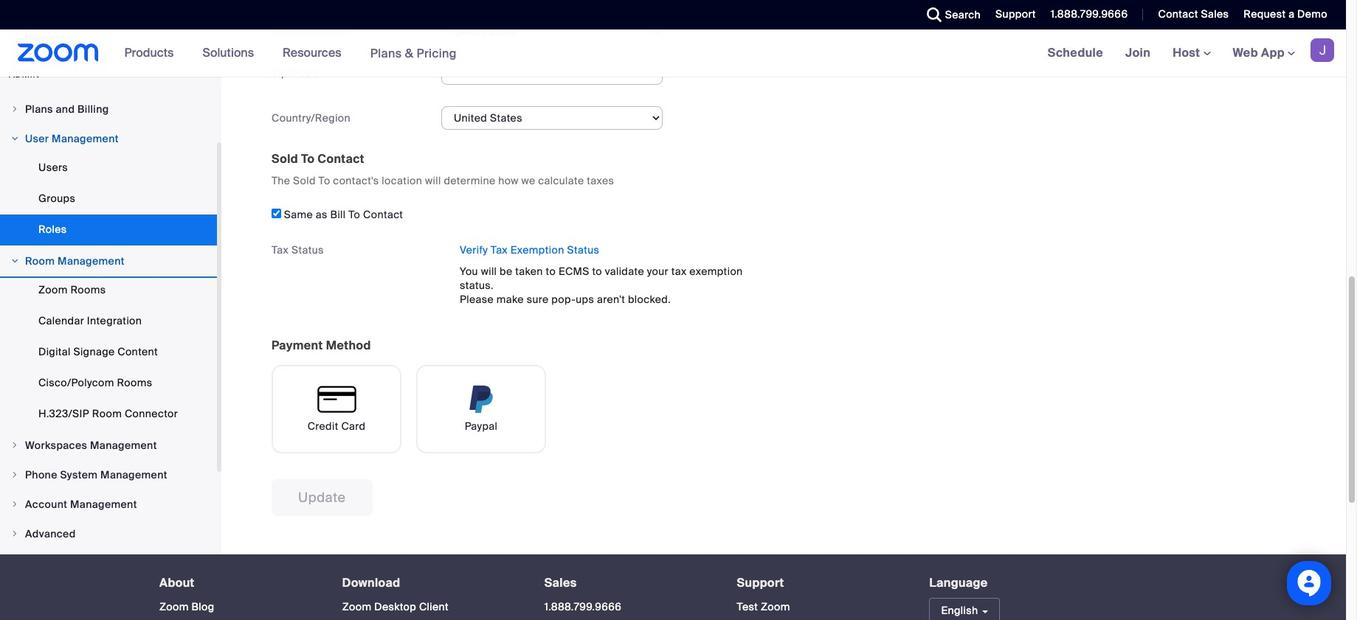 Task type: vqa. For each thing, say whether or not it's contained in the screenshot.
top default,
no



Task type: locate. For each thing, give the bounding box(es) containing it.
room inside menu
[[92, 407, 122, 421]]

right image left room management
[[10, 257, 19, 266]]

1.888.799.9666 up "schedule"
[[1051, 7, 1128, 21]]

right image for phone
[[10, 471, 19, 480]]

support link
[[985, 0, 1040, 30], [996, 7, 1036, 21], [737, 576, 784, 591]]

please
[[460, 293, 494, 306]]

sales up 1.888.799.9666 link at the left bottom of page
[[544, 576, 577, 591]]

contact up contact's
[[318, 151, 364, 167]]

side navigation navigation
[[0, 0, 221, 555]]

reports link
[[0, 23, 217, 52]]

management up zoom rooms "link"
[[58, 254, 125, 268]]

users
[[38, 161, 68, 174]]

zoom up calendar
[[38, 283, 68, 297]]

to right bill
[[349, 208, 360, 221]]

1.888.799.9666 button
[[1040, 0, 1132, 30], [1051, 7, 1128, 21]]

to left contact's
[[319, 174, 330, 187]]

0 vertical spatial plans
[[370, 45, 402, 61]]

sales up host dropdown button
[[1201, 7, 1229, 21]]

1.888.799.9666 link
[[544, 601, 622, 614]]

client
[[419, 601, 449, 614]]

right image inside phone system management menu item
[[10, 471, 19, 480]]

management
[[52, 132, 119, 145], [58, 254, 125, 268], [90, 439, 157, 452], [100, 469, 167, 482], [70, 498, 137, 511]]

to down country/region
[[301, 151, 315, 167]]

plans inside plans and billing menu item
[[25, 102, 53, 116]]

right image inside 'room management' menu item
[[10, 257, 19, 266]]

0 horizontal spatial to
[[546, 265, 556, 278]]

desktop
[[374, 601, 416, 614]]

zoom for zoom blog
[[159, 601, 189, 614]]

zoom logo image
[[18, 44, 99, 62]]

management for room management
[[58, 254, 125, 268]]

web app button
[[1233, 45, 1295, 61]]

1 vertical spatial sold
[[293, 174, 316, 187]]

0 vertical spatial room
[[25, 254, 55, 268]]

1 right image from the top
[[10, 105, 19, 114]]

cisco/polycom
[[38, 376, 114, 390]]

plans for plans & pricing
[[370, 45, 402, 61]]

1 vertical spatial rooms
[[117, 376, 152, 390]]

right image
[[10, 134, 19, 143], [10, 471, 19, 480], [10, 530, 19, 539]]

account management menu item
[[0, 491, 217, 519]]

taxes
[[587, 174, 614, 187]]

status up ecms
[[567, 243, 599, 257]]

1 horizontal spatial to
[[592, 265, 602, 278]]

rooms inside "link"
[[70, 283, 106, 297]]

room down roles
[[25, 254, 55, 268]]

zoom inside zoom rooms "link"
[[38, 283, 68, 297]]

rooms for cisco/polycom rooms
[[117, 376, 152, 390]]

method
[[326, 338, 371, 353]]

rooms for zoom rooms
[[70, 283, 106, 297]]

sold
[[272, 151, 298, 167], [293, 174, 316, 187]]

right image inside user management menu item
[[10, 134, 19, 143]]

zoom right test
[[761, 601, 790, 614]]

management for account management
[[70, 498, 137, 511]]

plans left and
[[25, 102, 53, 116]]

a
[[1289, 7, 1295, 21]]

user
[[25, 132, 49, 145]]

management down phone system management menu item
[[70, 498, 137, 511]]

plans & pricing
[[370, 45, 457, 61]]

1 horizontal spatial will
[[481, 265, 497, 278]]

2 vertical spatial to
[[349, 208, 360, 221]]

join link
[[1114, 30, 1162, 77]]

1.888.799.9666
[[1051, 7, 1128, 21], [544, 601, 622, 614]]

0 horizontal spatial rooms
[[70, 283, 106, 297]]

0 vertical spatial rooms
[[70, 283, 106, 297]]

management up phone system management menu item
[[90, 439, 157, 452]]

0 horizontal spatial will
[[425, 174, 441, 187]]

1 horizontal spatial status
[[567, 243, 599, 257]]

host button
[[1173, 45, 1211, 61]]

phone system management
[[25, 469, 167, 482]]

content
[[117, 345, 158, 359]]

banner
[[0, 30, 1346, 77]]

aren't
[[597, 293, 625, 306]]

room down cisco/polycom rooms link
[[92, 407, 122, 421]]

calendar integration link
[[0, 306, 217, 336]]

to right taken
[[546, 265, 556, 278]]

1 horizontal spatial rooms
[[117, 376, 152, 390]]

1 vertical spatial support
[[737, 576, 784, 591]]

0 horizontal spatial tax
[[272, 243, 289, 257]]

plans for plans and billing
[[25, 102, 53, 116]]

user management menu item
[[0, 125, 217, 153]]

zoom down 'download' link
[[342, 601, 372, 614]]

to
[[546, 265, 556, 278], [592, 265, 602, 278]]

zoom down about link on the bottom of page
[[159, 601, 189, 614]]

card
[[341, 420, 366, 433]]

support
[[996, 7, 1036, 21], [737, 576, 784, 591]]

right image left the user in the left top of the page
[[10, 134, 19, 143]]

tax down same
[[272, 243, 289, 257]]

0 vertical spatial to
[[301, 151, 315, 167]]

1 vertical spatial room
[[92, 407, 122, 421]]

join
[[1125, 45, 1151, 61]]

room
[[25, 254, 55, 268], [92, 407, 122, 421]]

right image down admin
[[10, 105, 19, 114]]

1 vertical spatial plans
[[25, 102, 53, 116]]

right image for user
[[10, 134, 19, 143]]

0 horizontal spatial sales
[[544, 576, 577, 591]]

will
[[425, 174, 441, 187], [481, 265, 497, 278]]

ecms
[[559, 265, 589, 278]]

contact inside sold to contact the sold to contact's location will determine how we calculate taxes
[[318, 151, 364, 167]]

solutions
[[203, 45, 254, 61]]

and
[[56, 102, 75, 116]]

management inside menu item
[[90, 439, 157, 452]]

right image for workspaces management
[[10, 441, 19, 450]]

zoom desktop client link
[[342, 601, 449, 614]]

user management
[[25, 132, 119, 145]]

1 status from the left
[[291, 243, 324, 257]]

2 to from the left
[[592, 265, 602, 278]]

right image left workspaces on the left bottom of the page
[[10, 441, 19, 450]]

1 horizontal spatial to
[[319, 174, 330, 187]]

1.888.799.9666 down sales 'link'
[[544, 601, 622, 614]]

cisco/polycom rooms link
[[0, 368, 217, 398]]

tax
[[272, 243, 289, 257], [491, 243, 508, 257]]

account
[[25, 498, 67, 511]]

sold right the
[[293, 174, 316, 187]]

&
[[405, 45, 414, 61]]

right image for room management
[[10, 257, 19, 266]]

will inside the 'you will be taken to ecms to validate your tax exemption status. please make sure pop-ups aren't blocked.'
[[481, 265, 497, 278]]

1 horizontal spatial 1.888.799.9666
[[1051, 7, 1128, 21]]

1 horizontal spatial plans
[[370, 45, 402, 61]]

about
[[159, 576, 195, 591]]

support right search
[[996, 7, 1036, 21]]

1 vertical spatial contact
[[318, 151, 364, 167]]

1 horizontal spatial sales
[[1201, 7, 1229, 21]]

2 right image from the top
[[10, 471, 19, 480]]

management down billing
[[52, 132, 119, 145]]

1 horizontal spatial room
[[92, 407, 122, 421]]

verify
[[460, 243, 488, 257]]

will inside sold to contact the sold to contact's location will determine how we calculate taxes
[[425, 174, 441, 187]]

taken
[[515, 265, 543, 278]]

0 horizontal spatial to
[[301, 151, 315, 167]]

admin menu menu
[[0, 95, 217, 550]]

advanced menu item
[[0, 520, 217, 548]]

zoom for zoom desktop client
[[342, 601, 372, 614]]

1 vertical spatial 1.888.799.9666
[[544, 601, 622, 614]]

1 vertical spatial will
[[481, 265, 497, 278]]

0 vertical spatial will
[[425, 174, 441, 187]]

status down same
[[291, 243, 324, 257]]

contact sales link
[[1147, 0, 1233, 30], [1158, 7, 1229, 21]]

2 right image from the top
[[10, 257, 19, 266]]

profile picture image
[[1311, 38, 1334, 62]]

connector
[[125, 407, 178, 421]]

zoom
[[38, 283, 68, 297], [159, 601, 189, 614], [342, 601, 372, 614], [761, 601, 790, 614]]

rooms up "calendar integration"
[[70, 283, 106, 297]]

4 right image from the top
[[10, 500, 19, 509]]

0 vertical spatial contact
[[1158, 7, 1198, 21]]

payment method
[[272, 338, 371, 353]]

plans & pricing link
[[370, 45, 457, 61], [370, 45, 457, 61]]

contact down location
[[363, 208, 403, 221]]

state/province
[[272, 25, 346, 38]]

calculate
[[538, 174, 584, 187]]

status
[[291, 243, 324, 257], [567, 243, 599, 257]]

credit card
[[307, 420, 366, 433]]

zoom blog
[[159, 601, 214, 614]]

right image inside account management menu item
[[10, 500, 19, 509]]

h.323/sip
[[38, 407, 89, 421]]

1 right image from the top
[[10, 134, 19, 143]]

0 vertical spatial support
[[996, 7, 1036, 21]]

contact up host at the right
[[1158, 7, 1198, 21]]

plans inside product information "navigation"
[[370, 45, 402, 61]]

advanced
[[25, 528, 76, 541]]

h.323/sip room connector
[[38, 407, 178, 421]]

2 horizontal spatial to
[[349, 208, 360, 221]]

plans left &
[[370, 45, 402, 61]]

right image inside workspaces management menu item
[[10, 441, 19, 450]]

will right location
[[425, 174, 441, 187]]

right image
[[10, 105, 19, 114], [10, 257, 19, 266], [10, 441, 19, 450], [10, 500, 19, 509]]

zoom for zoom rooms
[[38, 283, 68, 297]]

None checkbox
[[272, 209, 281, 218]]

zip/postal
[[272, 66, 323, 80]]

3 right image from the top
[[10, 441, 19, 450]]

to right ecms
[[592, 265, 602, 278]]

app
[[1261, 45, 1285, 61]]

sold up the
[[272, 151, 298, 167]]

rooms down content
[[117, 376, 152, 390]]

0 horizontal spatial room
[[25, 254, 55, 268]]

ups
[[576, 293, 594, 306]]

rooms
[[70, 283, 106, 297], [117, 376, 152, 390]]

1 horizontal spatial tax
[[491, 243, 508, 257]]

0 vertical spatial right image
[[10, 134, 19, 143]]

2 vertical spatial right image
[[10, 530, 19, 539]]

location
[[382, 174, 422, 187]]

0 horizontal spatial plans
[[25, 102, 53, 116]]

right image left advanced
[[10, 530, 19, 539]]

phone system management menu item
[[0, 461, 217, 489]]

support up test zoom
[[737, 576, 784, 591]]

None text field
[[441, 61, 663, 85]]

make
[[497, 293, 524, 306]]

right image left phone at the left
[[10, 471, 19, 480]]

right image for plans and billing
[[10, 105, 19, 114]]

english
[[941, 605, 978, 618]]

exemption
[[511, 243, 564, 257]]

1 vertical spatial to
[[319, 174, 330, 187]]

account management
[[25, 498, 137, 511]]

right image inside plans and billing menu item
[[10, 105, 19, 114]]

sales
[[1201, 7, 1229, 21], [544, 576, 577, 591]]

tax up be
[[491, 243, 508, 257]]

0 vertical spatial sold
[[272, 151, 298, 167]]

calendar integration
[[38, 314, 142, 328]]

1 vertical spatial right image
[[10, 471, 19, 480]]

right image left account
[[10, 500, 19, 509]]

3 right image from the top
[[10, 530, 19, 539]]

will left be
[[481, 265, 497, 278]]

0 horizontal spatial status
[[291, 243, 324, 257]]

1 horizontal spatial support
[[996, 7, 1036, 21]]



Task type: describe. For each thing, give the bounding box(es) containing it.
roles
[[38, 223, 67, 236]]

management for workspaces management
[[90, 439, 157, 452]]

room management menu item
[[0, 247, 217, 275]]

plans and billing
[[25, 102, 109, 116]]

sold to contact the sold to contact's location will determine how we calculate taxes
[[272, 151, 614, 187]]

schedule link
[[1037, 30, 1114, 77]]

products
[[124, 45, 174, 61]]

digital signage content link
[[0, 337, 217, 367]]

as
[[316, 208, 328, 221]]

user management menu
[[0, 153, 217, 246]]

country/region
[[272, 111, 351, 125]]

users link
[[0, 153, 217, 182]]

search button
[[916, 0, 985, 30]]

host
[[1173, 45, 1203, 61]]

zoom rooms
[[38, 283, 106, 297]]

exemption
[[690, 265, 743, 278]]

right image for account management
[[10, 500, 19, 509]]

be
[[500, 265, 513, 278]]

tax status
[[272, 243, 324, 257]]

blog
[[191, 601, 214, 614]]

calendar
[[38, 314, 84, 328]]

product information navigation
[[113, 30, 468, 77]]

0 horizontal spatial 1.888.799.9666
[[544, 601, 622, 614]]

digital
[[38, 345, 71, 359]]

determine
[[444, 174, 496, 187]]

admin
[[9, 69, 40, 80]]

digital signage content
[[38, 345, 158, 359]]

1 tax from the left
[[272, 243, 289, 257]]

schedule
[[1048, 45, 1103, 61]]

search
[[945, 8, 981, 21]]

2 vertical spatial contact
[[363, 208, 403, 221]]

credit
[[307, 420, 338, 433]]

tax
[[671, 265, 687, 278]]

0 horizontal spatial support
[[737, 576, 784, 591]]

banner containing products
[[0, 30, 1346, 77]]

products button
[[124, 30, 180, 77]]

groups
[[38, 192, 75, 205]]

workspaces management menu item
[[0, 432, 217, 460]]

verify tax exemption status
[[460, 243, 599, 257]]

management for user management
[[52, 132, 119, 145]]

sales link
[[544, 576, 577, 591]]

request a demo
[[1244, 7, 1328, 21]]

sure
[[527, 293, 549, 306]]

resources button
[[283, 30, 348, 77]]

resources
[[283, 45, 341, 61]]

groups link
[[0, 184, 217, 213]]

reports
[[25, 31, 65, 44]]

1 vertical spatial sales
[[544, 576, 577, 591]]

how
[[498, 174, 519, 187]]

1 to from the left
[[546, 265, 556, 278]]

pricing
[[417, 45, 457, 61]]

2 tax from the left
[[491, 243, 508, 257]]

you will be taken to ecms to validate your tax exemption status. please make sure pop-ups aren't blocked.
[[460, 265, 743, 306]]

test zoom link
[[737, 601, 790, 614]]

roles link
[[0, 215, 217, 244]]

about link
[[159, 576, 195, 591]]

download
[[342, 576, 400, 591]]

billing
[[77, 102, 109, 116]]

web
[[1233, 45, 1258, 61]]

bill
[[330, 208, 346, 221]]

english button
[[929, 599, 1000, 621]]

paypal
[[465, 420, 498, 433]]

language
[[929, 576, 988, 591]]

pop-
[[552, 293, 576, 306]]

blocked.
[[628, 293, 671, 306]]

download link
[[342, 576, 400, 591]]

zoom desktop client
[[342, 601, 449, 614]]

zoom blog link
[[159, 601, 214, 614]]

web app
[[1233, 45, 1285, 61]]

room management menu
[[0, 275, 217, 430]]

system
[[60, 469, 98, 482]]

right image inside advanced menu item
[[10, 530, 19, 539]]

plans and billing menu item
[[0, 95, 217, 123]]

cisco/polycom rooms
[[38, 376, 152, 390]]

0 vertical spatial 1.888.799.9666
[[1051, 7, 1128, 21]]

zoom rooms link
[[0, 275, 217, 305]]

status.
[[460, 279, 494, 292]]

same as bill to contact
[[281, 208, 403, 221]]

contact's
[[333, 174, 379, 187]]

room inside menu item
[[25, 254, 55, 268]]

room management
[[25, 254, 125, 268]]

management up account management menu item
[[100, 469, 167, 482]]

workspaces management
[[25, 439, 157, 452]]

your
[[647, 265, 669, 278]]

request
[[1244, 7, 1286, 21]]

h.323/sip room connector link
[[0, 399, 217, 429]]

2 status from the left
[[567, 243, 599, 257]]

phone
[[25, 469, 57, 482]]

0 vertical spatial sales
[[1201, 7, 1229, 21]]

meetings navigation
[[1037, 30, 1346, 77]]

validate
[[605, 265, 644, 278]]



